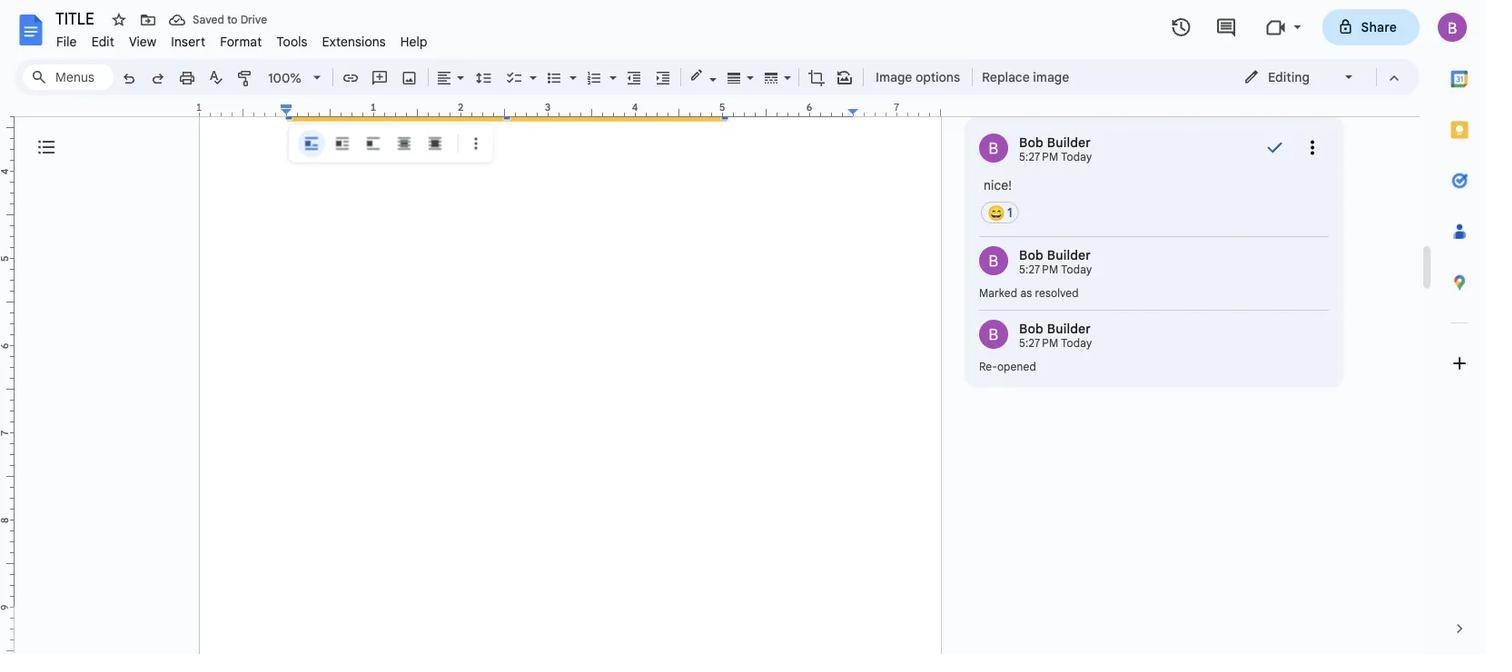 Task type: describe. For each thing, give the bounding box(es) containing it.
option group inside 😄 application
[[298, 130, 449, 157]]

😄
[[988, 204, 1006, 221]]

marked
[[980, 287, 1018, 301]]

bob builder 5:27 pm today for nice!
[[1019, 135, 1093, 164]]

builder for marked as resolved
[[1047, 247, 1091, 263]]

share button
[[1323, 9, 1420, 45]]

opened
[[998, 360, 1037, 374]]

as
[[1021, 287, 1032, 301]]

bottom margin image
[[0, 602, 14, 654]]

menu bar banner
[[0, 0, 1486, 654]]

numbered list menu image
[[605, 65, 617, 72]]

bob for re-opened
[[1019, 321, 1044, 337]]

insert
[[171, 34, 206, 50]]

nice!
[[984, 177, 1012, 193]]

extensions menu item
[[315, 31, 393, 52]]

re-opened
[[980, 360, 1037, 374]]

editing
[[1268, 69, 1310, 85]]

format menu item
[[213, 31, 269, 52]]

builder for re-opened
[[1047, 321, 1091, 337]]

Behind text radio
[[391, 130, 418, 157]]

view menu item
[[122, 31, 164, 52]]

replace image button
[[977, 64, 1074, 91]]

today for nice!
[[1062, 151, 1093, 164]]

😄 application
[[0, 0, 1486, 654]]

5:27 pm for nice!
[[1019, 151, 1059, 164]]

format
[[220, 34, 262, 50]]

bob for marked as resolved
[[1019, 247, 1044, 263]]

checklist menu image
[[525, 65, 537, 72]]

to
[[227, 13, 238, 27]]

insert menu item
[[164, 31, 213, 52]]

Star checkbox
[[106, 7, 132, 33]]

Zoom field
[[261, 65, 329, 92]]

border dash image
[[761, 65, 782, 90]]

edit
[[91, 34, 114, 50]]

insert image image
[[399, 65, 420, 90]]

bob for nice!
[[1019, 135, 1044, 151]]

tools
[[277, 34, 308, 50]]

bob builder 5:27 pm today for re-opened
[[1019, 321, 1093, 350]]

border weight image
[[724, 65, 745, 90]]

In line radio
[[298, 130, 325, 157]]

today for marked as resolved
[[1062, 263, 1093, 277]]

tools menu item
[[269, 31, 315, 52]]

1 inside the 😄 1
[[1008, 205, 1013, 221]]

bob builder image
[[980, 246, 1009, 276]]



Task type: vqa. For each thing, say whether or not it's contained in the screenshot.
a to the right
no



Task type: locate. For each thing, give the bounding box(es) containing it.
3 5:27 pm from the top
[[1019, 337, 1059, 350]]

menu bar containing file
[[49, 24, 435, 54]]

edit menu item
[[84, 31, 122, 52]]

0 vertical spatial bob
[[1019, 135, 1044, 151]]

3 bob from the top
[[1019, 321, 1044, 337]]

2 bob builder 5:27 pm today from the top
[[1019, 247, 1093, 277]]

Rename text field
[[49, 7, 104, 29]]

saved to drive button
[[164, 7, 272, 33]]

1 vertical spatial builder
[[1047, 247, 1091, 263]]

file menu item
[[49, 31, 84, 52]]

0 horizontal spatial 1
[[196, 101, 202, 114]]

builder down image
[[1047, 135, 1091, 151]]

2 today from the top
[[1062, 263, 1093, 277]]

bob
[[1019, 135, 1044, 151], [1019, 247, 1044, 263], [1019, 321, 1044, 337]]

Menus field
[[23, 65, 114, 90]]

help menu item
[[393, 31, 435, 52]]

bob builder image
[[980, 134, 1009, 163], [980, 320, 1009, 349]]

5:27 pm down replace image popup button
[[1019, 151, 1059, 164]]

main toolbar
[[113, 0, 1075, 227]]

bob builder 5:27 pm today down resolved
[[1019, 321, 1093, 350]]

Zoom text field
[[264, 65, 307, 91]]

0 vertical spatial bob builder image
[[980, 134, 1009, 163]]

bob builder image for nice!
[[980, 134, 1009, 163]]

replace
[[982, 69, 1030, 85]]

file
[[56, 34, 77, 50]]

0 vertical spatial builder
[[1047, 135, 1091, 151]]

5:27 pm up opened
[[1019, 337, 1059, 350]]

1 bob builder 5:27 pm today from the top
[[1019, 135, 1093, 164]]

image options button
[[868, 64, 969, 91]]

menu bar
[[49, 24, 435, 54]]

replace image
[[982, 69, 1070, 85]]

1 vertical spatial bob builder image
[[980, 320, 1009, 349]]

today
[[1062, 151, 1093, 164], [1062, 263, 1093, 277], [1062, 337, 1093, 350]]

saved
[[193, 13, 224, 27]]

menu bar inside menu bar banner
[[49, 24, 435, 54]]

mode and view toolbar
[[1230, 59, 1409, 95]]

bob builder 5:27 pm today
[[1019, 135, 1093, 164], [1019, 247, 1093, 277], [1019, 321, 1093, 350]]

3 today from the top
[[1062, 337, 1093, 350]]

bob builder 5:27 pm today down image
[[1019, 135, 1093, 164]]

1 horizontal spatial 1
[[1008, 205, 1013, 221]]

tab list
[[1435, 54, 1486, 603]]

2 5:27 pm from the top
[[1019, 263, 1059, 277]]

bob builder image up re-
[[980, 320, 1009, 349]]

3 bob builder 5:27 pm today from the top
[[1019, 321, 1093, 350]]

bob right bob builder image
[[1019, 247, 1044, 263]]

0 vertical spatial today
[[1062, 151, 1093, 164]]

toolbar
[[293, 130, 490, 157]]

1 5:27 pm from the top
[[1019, 151, 1059, 164]]

Break text radio
[[360, 130, 387, 157]]

1 vertical spatial today
[[1062, 263, 1093, 277]]

2 vertical spatial builder
[[1047, 321, 1091, 337]]

2 bob from the top
[[1019, 247, 1044, 263]]

5:27 pm
[[1019, 151, 1059, 164], [1019, 263, 1059, 277], [1019, 337, 1059, 350]]

builder
[[1047, 135, 1091, 151], [1047, 247, 1091, 263], [1047, 321, 1091, 337]]

1 bob from the top
[[1019, 135, 1044, 151]]

5:27 pm for marked as resolved
[[1019, 263, 1059, 277]]

2 vertical spatial 5:27 pm
[[1019, 337, 1059, 350]]

help
[[400, 34, 428, 50]]

1 down "insert" menu item
[[196, 101, 202, 114]]

2 vertical spatial today
[[1062, 337, 1093, 350]]

view
[[129, 34, 157, 50]]

line & paragraph spacing image
[[474, 65, 495, 90]]

bob builder 5:27 pm today up resolved
[[1019, 247, 1093, 277]]

saved to drive
[[193, 13, 267, 27]]

re-
[[980, 360, 998, 374]]

1 builder from the top
[[1047, 135, 1091, 151]]

0 vertical spatial 1
[[196, 101, 202, 114]]

editing button
[[1231, 64, 1368, 91]]

extensions
[[322, 34, 386, 50]]

resolved
[[1035, 287, 1079, 301]]

share
[[1362, 19, 1397, 35]]

image options
[[876, 69, 961, 85]]

0 vertical spatial 5:27 pm
[[1019, 151, 1059, 164]]

1 vertical spatial bob builder 5:27 pm today
[[1019, 247, 1093, 277]]

builder down resolved
[[1047, 321, 1091, 337]]

2 vertical spatial bob builder 5:27 pm today
[[1019, 321, 1093, 350]]

builder for nice!
[[1047, 135, 1091, 151]]

3 builder from the top
[[1047, 321, 1091, 337]]

today up resolved
[[1062, 263, 1093, 277]]

options
[[916, 69, 961, 85]]

marked as resolved
[[980, 287, 1079, 301]]

today down resolved
[[1062, 337, 1093, 350]]

1 today from the top
[[1062, 151, 1093, 164]]

1 vertical spatial 5:27 pm
[[1019, 263, 1059, 277]]

image
[[1033, 69, 1070, 85]]

1 vertical spatial 1
[[1008, 205, 1013, 221]]

option group
[[298, 130, 449, 157]]

1
[[196, 101, 202, 114], [1008, 205, 1013, 221]]

right margin image
[[849, 103, 940, 116]]

today down image
[[1062, 151, 1093, 164]]

tab list inside menu bar banner
[[1435, 54, 1486, 603]]

image
[[876, 69, 913, 85]]

0 vertical spatial bob builder 5:27 pm today
[[1019, 135, 1093, 164]]

😄 1
[[988, 204, 1013, 221]]

bob builder image up nice!
[[980, 134, 1009, 163]]

2 vertical spatial bob
[[1019, 321, 1044, 337]]

1 vertical spatial bob
[[1019, 247, 1044, 263]]

today for re-opened
[[1062, 337, 1093, 350]]

5:27 pm up marked as resolved
[[1019, 263, 1059, 277]]

2 builder from the top
[[1047, 247, 1091, 263]]

bob down replace image popup button
[[1019, 135, 1044, 151]]

bob builder 5:27 pm today for marked as resolved
[[1019, 247, 1093, 277]]

5:27 pm for re-opened
[[1019, 337, 1059, 350]]

Wrap text radio
[[329, 130, 356, 157]]

1 right 😄
[[1008, 205, 1013, 221]]

left margin image
[[200, 103, 292, 116]]

bob builder image for re-opened
[[980, 320, 1009, 349]]

1 bob builder image from the top
[[980, 134, 1009, 163]]

bob down marked as resolved
[[1019, 321, 1044, 337]]

builder up resolved
[[1047, 247, 1091, 263]]

2 bob builder image from the top
[[980, 320, 1009, 349]]

more options... image
[[1307, 137, 1319, 160]]

drive
[[240, 13, 267, 27]]

In front of text radio
[[422, 130, 449, 157]]



